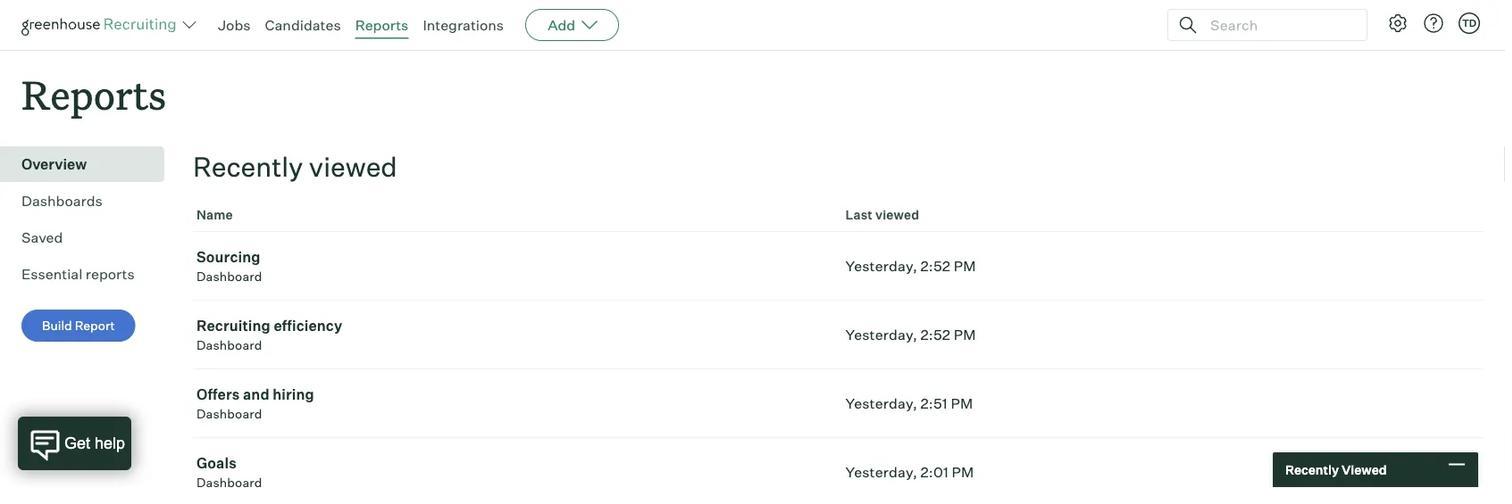 Task type: locate. For each thing, give the bounding box(es) containing it.
offers and hiring dashboard
[[197, 386, 314, 422]]

recently
[[193, 150, 303, 184], [1285, 463, 1339, 478]]

2 vertical spatial dashboard
[[197, 407, 262, 422]]

2 dashboard from the top
[[197, 338, 262, 353]]

1 yesterday, 2:52 pm from the top
[[845, 257, 976, 275]]

yesterday, for and
[[845, 395, 917, 413]]

dashboard down recruiting
[[197, 338, 262, 353]]

1 dashboard from the top
[[197, 269, 262, 285]]

0 vertical spatial 2:52
[[921, 257, 950, 275]]

viewed for recently viewed
[[309, 150, 397, 184]]

yesterday, 2:51 pm
[[845, 395, 973, 413]]

reports down greenhouse recruiting image
[[21, 68, 166, 121]]

1 horizontal spatial recently
[[1285, 463, 1339, 478]]

Search text field
[[1206, 12, 1351, 38]]

1 vertical spatial viewed
[[875, 207, 919, 223]]

yesterday, for dashboard
[[845, 257, 917, 275]]

name
[[197, 207, 233, 223]]

2 yesterday, from the top
[[845, 326, 917, 344]]

jobs
[[218, 16, 251, 34]]

dashboard down sourcing
[[197, 269, 262, 285]]

1 vertical spatial reports
[[21, 68, 166, 121]]

recently up name
[[193, 150, 303, 184]]

0 horizontal spatial recently
[[193, 150, 303, 184]]

yesterday, 2:52 pm down last viewed
[[845, 257, 976, 275]]

0 vertical spatial yesterday, 2:52 pm
[[845, 257, 976, 275]]

2 yesterday, 2:52 pm from the top
[[845, 326, 976, 344]]

yesterday, 2:52 pm
[[845, 257, 976, 275], [845, 326, 976, 344]]

2:52 for efficiency
[[921, 326, 950, 344]]

yesterday,
[[845, 257, 917, 275], [845, 326, 917, 344], [845, 395, 917, 413], [845, 464, 917, 482]]

yesterday, 2:52 pm up the yesterday, 2:51 pm
[[845, 326, 976, 344]]

pm for dashboard
[[954, 257, 976, 275]]

td
[[1462, 17, 1477, 29]]

recently left viewed
[[1285, 463, 1339, 478]]

pm
[[954, 257, 976, 275], [954, 326, 976, 344], [951, 395, 973, 413], [952, 464, 974, 482]]

0 horizontal spatial viewed
[[309, 150, 397, 184]]

viewed for last viewed
[[875, 207, 919, 223]]

0 vertical spatial recently
[[193, 150, 303, 184]]

yesterday, 2:52 pm for efficiency
[[845, 326, 976, 344]]

dashboard
[[197, 269, 262, 285], [197, 338, 262, 353], [197, 407, 262, 422]]

3 yesterday, from the top
[[845, 395, 917, 413]]

pm for and
[[951, 395, 973, 413]]

0 vertical spatial dashboard
[[197, 269, 262, 285]]

integrations
[[423, 16, 504, 34]]

reports
[[355, 16, 409, 34], [21, 68, 166, 121]]

yesterday, 2:52 pm for dashboard
[[845, 257, 976, 275]]

2 2:52 from the top
[[921, 326, 950, 344]]

1 horizontal spatial viewed
[[875, 207, 919, 223]]

recently viewed
[[193, 150, 397, 184]]

1 horizontal spatial reports
[[355, 16, 409, 34]]

3 dashboard from the top
[[197, 407, 262, 422]]

1 vertical spatial dashboard
[[197, 338, 262, 353]]

1 2:52 from the top
[[921, 257, 950, 275]]

add button
[[525, 9, 619, 41]]

1 vertical spatial yesterday, 2:52 pm
[[845, 326, 976, 344]]

yesterday, left 2:01
[[845, 464, 917, 482]]

0 horizontal spatial reports
[[21, 68, 166, 121]]

saved link
[[21, 227, 157, 248]]

reports right "candidates" link
[[355, 16, 409, 34]]

0 vertical spatial viewed
[[309, 150, 397, 184]]

1 yesterday, from the top
[[845, 257, 917, 275]]

1 vertical spatial 2:52
[[921, 326, 950, 344]]

candidates link
[[265, 16, 341, 34]]

recently for recently viewed
[[193, 150, 303, 184]]

viewed
[[309, 150, 397, 184], [875, 207, 919, 223]]

and
[[243, 386, 269, 404]]

yesterday, left "2:51"
[[845, 395, 917, 413]]

1 vertical spatial recently
[[1285, 463, 1339, 478]]

add
[[548, 16, 575, 34]]

dashboard down offers
[[197, 407, 262, 422]]

essential reports
[[21, 265, 135, 283]]

yesterday, up the yesterday, 2:51 pm
[[845, 326, 917, 344]]

yesterday, down last viewed
[[845, 257, 917, 275]]

greenhouse recruiting image
[[21, 14, 182, 36]]

2:01
[[921, 464, 949, 482]]

2:52
[[921, 257, 950, 275], [921, 326, 950, 344]]



Task type: describe. For each thing, give the bounding box(es) containing it.
recruiting
[[197, 317, 271, 335]]

td button
[[1455, 9, 1484, 38]]

reports link
[[355, 16, 409, 34]]

goals
[[197, 455, 237, 473]]

saved
[[21, 229, 63, 247]]

dashboard inside recruiting efficiency dashboard
[[197, 338, 262, 353]]

recently viewed
[[1285, 463, 1387, 478]]

dashboards link
[[21, 190, 157, 212]]

integrations link
[[423, 16, 504, 34]]

yesterday, for efficiency
[[845, 326, 917, 344]]

report
[[75, 318, 115, 334]]

hiring
[[273, 386, 314, 404]]

4 yesterday, from the top
[[845, 464, 917, 482]]

td button
[[1459, 13, 1480, 34]]

build report button
[[21, 310, 136, 342]]

overview link
[[21, 154, 157, 175]]

dashboard inside offers and hiring dashboard
[[197, 407, 262, 422]]

0 vertical spatial reports
[[355, 16, 409, 34]]

last viewed
[[845, 207, 919, 223]]

essential reports link
[[21, 264, 157, 285]]

build report
[[42, 318, 115, 334]]

candidates
[[265, 16, 341, 34]]

last
[[845, 207, 873, 223]]

sourcing dashboard
[[197, 248, 262, 285]]

offers
[[197, 386, 240, 404]]

viewed
[[1342, 463, 1387, 478]]

recruiting efficiency dashboard
[[197, 317, 342, 353]]

pm for efficiency
[[954, 326, 976, 344]]

jobs link
[[218, 16, 251, 34]]

sourcing
[[197, 248, 260, 266]]

yesterday, 2:01 pm
[[845, 464, 974, 482]]

efficiency
[[274, 317, 342, 335]]

build
[[42, 318, 72, 334]]

overview
[[21, 156, 87, 173]]

dashboards
[[21, 192, 103, 210]]

essential
[[21, 265, 82, 283]]

recently for recently viewed
[[1285, 463, 1339, 478]]

2:52 for dashboard
[[921, 257, 950, 275]]

reports
[[86, 265, 135, 283]]

2:51
[[921, 395, 948, 413]]

configure image
[[1387, 13, 1409, 34]]



Task type: vqa. For each thing, say whether or not it's contained in the screenshot.


